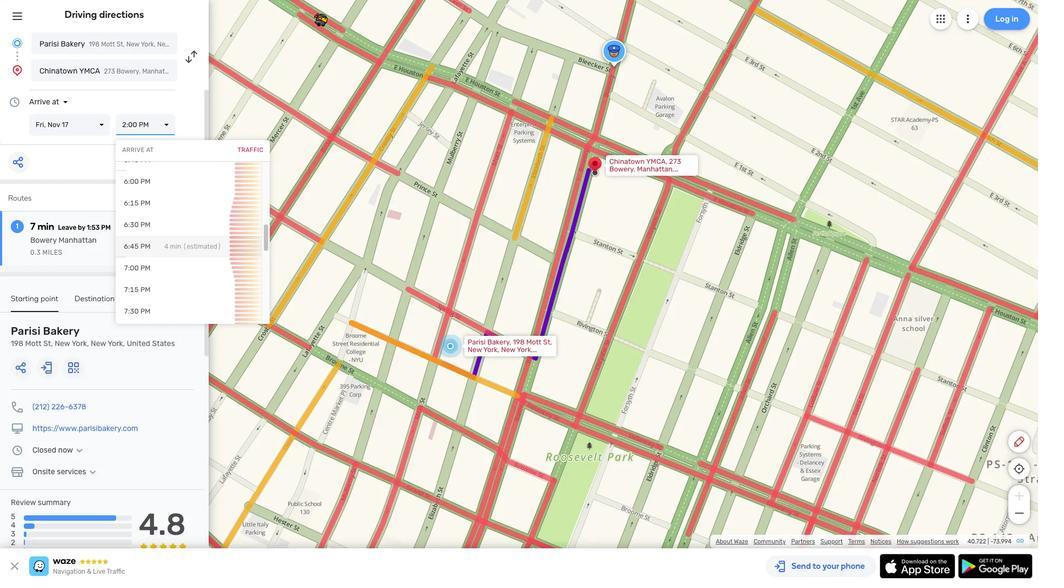Task type: locate. For each thing, give the bounding box(es) containing it.
273 for ymca
[[104, 68, 115, 75]]

pm inside "6:45 pm" option
[[140, 242, 151, 250]]

5:45 pm option
[[116, 149, 262, 171]]

pm right 7:00
[[140, 264, 151, 272]]

pm for 6:15 pm
[[140, 199, 151, 207]]

6:15 pm
[[124, 199, 151, 207]]

1 vertical spatial parisi bakery 198 mott st, new york, new york, united states
[[11, 325, 175, 348]]

destination button
[[75, 294, 115, 311]]

pm for 6:45 pm
[[140, 242, 151, 250]]

how suggestions work link
[[897, 538, 960, 545]]

273
[[104, 68, 115, 75], [669, 157, 681, 166]]

min for 7
[[38, 221, 54, 233]]

current location image
[[11, 37, 24, 50]]

0 vertical spatial manhattan,
[[142, 68, 177, 75]]

st, up chinatown ymca 273 bowery, manhattan, united states
[[117, 41, 125, 48]]

1 horizontal spatial 4
[[164, 243, 168, 250]]

parisi left bakery,
[[468, 338, 486, 346]]

0 vertical spatial bakery
[[61, 39, 85, 49]]

273 inside chinatown ymca 273 bowery, manhattan, united states
[[104, 68, 115, 75]]

chinatown inside chinatown ymca, 273 bowery, manhattan, united states
[[610, 157, 645, 166]]

work
[[946, 538, 960, 545]]

4.8
[[139, 507, 186, 543]]

1
[[16, 222, 19, 231], [11, 547, 14, 556]]

arrive at
[[29, 97, 59, 107], [122, 147, 154, 154]]

manhattan, inside chinatown ymca, 273 bowery, manhattan, united states
[[637, 165, 675, 173]]

0 horizontal spatial 4
[[11, 521, 16, 530]]

273 inside chinatown ymca, 273 bowery, manhattan, united states
[[669, 157, 681, 166]]

bowery, inside chinatown ymca 273 bowery, manhattan, united states
[[117, 68, 141, 75]]

how
[[897, 538, 909, 545]]

pm right 2:00
[[139, 121, 149, 129]]

198 right bakery,
[[513, 338, 525, 346]]

pm right 7:15
[[140, 286, 151, 294]]

7:15 pm
[[124, 286, 151, 294]]

parisi
[[39, 39, 59, 49], [11, 325, 40, 338], [468, 338, 486, 346]]

routes
[[8, 194, 32, 203]]

parisi bakery, 198 mott st, new york, new york, united states
[[468, 338, 552, 361]]

4 inside option
[[164, 243, 168, 250]]

4
[[164, 243, 168, 250], [11, 521, 16, 530]]

1 vertical spatial chinatown
[[610, 157, 645, 166]]

1 vertical spatial arrive
[[122, 147, 145, 154]]

1 horizontal spatial chinatown
[[610, 157, 645, 166]]

0 vertical spatial at
[[52, 97, 59, 107]]

st, down "starting point" button
[[43, 339, 53, 348]]

pm right 5:45 at left top
[[140, 156, 151, 164]]

1 up x image at the bottom of page
[[11, 547, 14, 556]]

0 horizontal spatial bowery,
[[117, 68, 141, 75]]

0 horizontal spatial traffic
[[107, 568, 125, 576]]

united
[[188, 41, 208, 48], [178, 68, 198, 75], [610, 173, 631, 181], [127, 339, 150, 348], [468, 353, 490, 361]]

4 up the 2
[[11, 521, 16, 530]]

united inside chinatown ymca 273 bowery, manhattan, united states
[[178, 68, 198, 75]]

pm right "1:53" at the top left
[[101, 224, 111, 231]]

parisi down "starting point" button
[[11, 325, 40, 338]]

198 down "starting point" button
[[11, 339, 23, 348]]

https://www.parisibakery.com
[[32, 424, 138, 433]]

manhattan, for ymca
[[142, 68, 177, 75]]

driving directions
[[65, 9, 144, 21]]

parisi bakery 198 mott st, new york, new york, united states up chinatown ymca 273 bowery, manhattan, united states
[[39, 39, 230, 49]]

273 right ymca
[[104, 68, 115, 75]]

1:53
[[87, 224, 100, 231]]

ymca
[[79, 67, 100, 76]]

1 vertical spatial parisi
[[11, 325, 40, 338]]

198 up ymca
[[89, 41, 100, 48]]

0 vertical spatial min
[[38, 221, 54, 233]]

bowery manhattan 0.3 miles
[[30, 236, 97, 256]]

min right 7
[[38, 221, 54, 233]]

arrive at up "fri,"
[[29, 97, 59, 107]]

2:00 pm list box
[[116, 114, 175, 136]]

arrive up 5:45 at left top
[[122, 147, 145, 154]]

0 vertical spatial arrive
[[29, 97, 50, 107]]

driving
[[65, 9, 97, 21]]

arrive
[[29, 97, 50, 107], [122, 147, 145, 154]]

0 horizontal spatial manhattan,
[[142, 68, 177, 75]]

waze
[[734, 538, 749, 545]]

1 vertical spatial bakery
[[43, 325, 80, 338]]

pm for 7:00 pm
[[140, 264, 151, 272]]

0 horizontal spatial 1
[[11, 547, 14, 556]]

1 horizontal spatial arrive at
[[122, 147, 154, 154]]

at up nov
[[52, 97, 59, 107]]

4 right 6:45 pm
[[164, 243, 168, 250]]

73.994
[[993, 538, 1012, 545]]

zoom out image
[[1013, 507, 1026, 520]]

support link
[[821, 538, 843, 545]]

0 horizontal spatial 198
[[11, 339, 23, 348]]

198 inside parisi bakery, 198 mott st, new york, new york, united states
[[513, 338, 525, 346]]

pm for 6:30 pm
[[140, 221, 151, 229]]

7
[[30, 221, 36, 233]]

pm inside 7:15 pm option
[[140, 286, 151, 294]]

closed
[[32, 446, 56, 455]]

chinatown for ymca,
[[610, 157, 645, 166]]

0 horizontal spatial mott
[[25, 339, 41, 348]]

0 vertical spatial 4
[[164, 243, 168, 250]]

community
[[754, 538, 786, 545]]

pm inside 6:00 pm option
[[140, 177, 151, 186]]

1 horizontal spatial traffic
[[238, 147, 264, 154]]

pm for 7:15 pm
[[140, 286, 151, 294]]

6:15
[[124, 199, 139, 207]]

nov
[[48, 121, 60, 129]]

pm inside 2:00 pm list box
[[139, 121, 149, 129]]

bowery, inside chinatown ymca, 273 bowery, manhattan, united states
[[610, 165, 636, 173]]

6378
[[68, 402, 86, 412]]

pm right 7:30
[[140, 307, 151, 315]]

live
[[93, 568, 105, 576]]

arrive up "fri,"
[[29, 97, 50, 107]]

clock image down location icon
[[8, 96, 21, 109]]

pm for 2:00 pm
[[139, 121, 149, 129]]

bakery,
[[488, 338, 511, 346]]

mott right bakery,
[[527, 338, 542, 346]]

2 horizontal spatial 198
[[513, 338, 525, 346]]

store image
[[11, 466, 24, 479]]

bowery, left ymca,
[[610, 165, 636, 173]]

chinatown
[[39, 67, 78, 76], [610, 157, 645, 166]]

1 vertical spatial traffic
[[107, 568, 125, 576]]

at up the 5:45 pm
[[146, 147, 154, 154]]

0 vertical spatial 1
[[16, 222, 19, 231]]

states
[[210, 41, 230, 48], [200, 68, 219, 75], [633, 173, 654, 181], [152, 339, 175, 348], [491, 353, 513, 361]]

manhattan
[[59, 236, 97, 245]]

min down the 6:30 pm option in the top left of the page
[[170, 243, 181, 250]]

manhattan, inside chinatown ymca 273 bowery, manhattan, united states
[[142, 68, 177, 75]]

2 horizontal spatial mott
[[527, 338, 542, 346]]

1 horizontal spatial arrive
[[122, 147, 145, 154]]

new
[[126, 41, 140, 48], [157, 41, 170, 48], [55, 339, 70, 348], [91, 339, 106, 348], [468, 346, 482, 354], [501, 346, 516, 354]]

0 vertical spatial bowery,
[[117, 68, 141, 75]]

min for 4
[[170, 243, 181, 250]]

2 vertical spatial parisi
[[468, 338, 486, 346]]

bowery, right ymca
[[117, 68, 141, 75]]

suggestions
[[911, 538, 945, 545]]

pm right '6:45'
[[140, 242, 151, 250]]

support
[[821, 538, 843, 545]]

0 vertical spatial arrive at
[[29, 97, 59, 107]]

location image
[[11, 64, 24, 77]]

arrive at up the 5:45 pm
[[122, 147, 154, 154]]

bakery down driving
[[61, 39, 85, 49]]

clock image
[[8, 96, 21, 109], [11, 444, 24, 457]]

1 vertical spatial min
[[170, 243, 181, 250]]

chinatown left ymca,
[[610, 157, 645, 166]]

closed now
[[32, 446, 73, 455]]

0 horizontal spatial min
[[38, 221, 54, 233]]

computer image
[[11, 422, 24, 435]]

bowery, for ymca,
[[610, 165, 636, 173]]

now
[[58, 446, 73, 455]]

1 vertical spatial manhattan,
[[637, 165, 675, 173]]

0 vertical spatial traffic
[[238, 147, 264, 154]]

fri,
[[36, 121, 46, 129]]

0.3
[[30, 249, 41, 256]]

pm right 7:45 in the left of the page
[[140, 329, 151, 337]]

chevron down image
[[86, 468, 99, 477]]

1 left 7
[[16, 222, 19, 231]]

notices
[[871, 538, 892, 545]]

parisi inside parisi bakery, 198 mott st, new york, new york, united states
[[468, 338, 486, 346]]

0 vertical spatial clock image
[[8, 96, 21, 109]]

2 horizontal spatial st,
[[543, 338, 552, 346]]

pm inside 7:45 pm option
[[140, 329, 151, 337]]

1 vertical spatial clock image
[[11, 444, 24, 457]]

1 horizontal spatial min
[[170, 243, 181, 250]]

mott inside parisi bakery, 198 mott st, new york, new york, united states
[[527, 338, 542, 346]]

states inside parisi bakery, 198 mott st, new york, new york, united states
[[491, 353, 513, 361]]

min
[[38, 221, 54, 233], [170, 243, 181, 250]]

at
[[52, 97, 59, 107], [146, 147, 154, 154]]

pm for 6:00 pm
[[140, 177, 151, 186]]

0 horizontal spatial arrive
[[29, 97, 50, 107]]

leave
[[58, 224, 76, 231]]

(estimated)
[[183, 243, 221, 250]]

miles
[[43, 249, 62, 256]]

1 horizontal spatial 273
[[669, 157, 681, 166]]

1 vertical spatial 273
[[669, 157, 681, 166]]

0 horizontal spatial at
[[52, 97, 59, 107]]

bowery, for ymca
[[117, 68, 141, 75]]

fri, nov 17 list box
[[29, 114, 110, 136]]

pm for 7:45 pm
[[140, 329, 151, 337]]

st, right bakery,
[[543, 338, 552, 346]]

6:45 pm option
[[116, 236, 262, 257]]

bakery down point
[[43, 325, 80, 338]]

mott down driving directions
[[101, 41, 115, 48]]

1 horizontal spatial bowery,
[[610, 165, 636, 173]]

0 horizontal spatial chinatown
[[39, 67, 78, 76]]

clock image down the computer image
[[11, 444, 24, 457]]

6:30 pm option
[[116, 214, 262, 236]]

1 vertical spatial 1
[[11, 547, 14, 556]]

0 vertical spatial chinatown
[[39, 67, 78, 76]]

0 vertical spatial 273
[[104, 68, 115, 75]]

parisi bakery 198 mott st, new york, new york, united states down destination button
[[11, 325, 175, 348]]

chinatown left ymca
[[39, 67, 78, 76]]

pm right the 6:30
[[140, 221, 151, 229]]

onsite services button
[[32, 467, 99, 477]]

pm inside "6:15 pm" option
[[140, 199, 151, 207]]

manhattan, for ymca,
[[637, 165, 675, 173]]

0 horizontal spatial 273
[[104, 68, 115, 75]]

mott down "starting point" button
[[25, 339, 41, 348]]

starting point button
[[11, 294, 58, 312]]

1 vertical spatial at
[[146, 147, 154, 154]]

mott
[[101, 41, 115, 48], [527, 338, 542, 346], [25, 339, 41, 348]]

pm inside 5:45 pm option
[[140, 156, 151, 164]]

1 horizontal spatial manhattan,
[[637, 165, 675, 173]]

pm inside 7:00 pm option
[[140, 264, 151, 272]]

0 horizontal spatial arrive at
[[29, 97, 59, 107]]

pm inside the 6:30 pm option
[[140, 221, 151, 229]]

parisi right current location "image"
[[39, 39, 59, 49]]

7:30 pm
[[124, 307, 151, 315]]

6:00 pm option
[[116, 171, 262, 193]]

1 horizontal spatial at
[[146, 147, 154, 154]]

1 horizontal spatial 198
[[89, 41, 100, 48]]

chinatown for ymca
[[39, 67, 78, 76]]

chevron down image
[[73, 446, 86, 455]]

1 vertical spatial 4
[[11, 521, 16, 530]]

states inside chinatown ymca, 273 bowery, manhattan, united states
[[633, 173, 654, 181]]

2:00 pm
[[122, 121, 149, 129]]

273 right ymca,
[[669, 157, 681, 166]]

pm right 6:00
[[140, 177, 151, 186]]

onsite
[[32, 467, 55, 477]]

traffic
[[238, 147, 264, 154], [107, 568, 125, 576]]

pm inside 7:30 pm option
[[140, 307, 151, 315]]

pm right "6:15" at top left
[[140, 199, 151, 207]]

pm for 7:30 pm
[[140, 307, 151, 315]]

min inside "6:45 pm" option
[[170, 243, 181, 250]]

1 vertical spatial bowery,
[[610, 165, 636, 173]]

40.722 | -73.994
[[968, 538, 1012, 545]]

partners link
[[792, 538, 815, 545]]



Task type: vqa. For each thing, say whether or not it's contained in the screenshot.
the 'PM' associated with 7:15 PM
yes



Task type: describe. For each thing, give the bounding box(es) containing it.
https://www.parisibakery.com link
[[32, 424, 138, 433]]

6:15 pm option
[[116, 193, 262, 214]]

terms
[[849, 538, 865, 545]]

pm for 5:45 pm
[[140, 156, 151, 164]]

1 horizontal spatial st,
[[117, 41, 125, 48]]

united inside parisi bakery, 198 mott st, new york, new york, united states
[[468, 353, 490, 361]]

ymca,
[[646, 157, 668, 166]]

7:00
[[124, 264, 139, 272]]

states inside chinatown ymca 273 bowery, manhattan, united states
[[200, 68, 219, 75]]

st, inside parisi bakery, 198 mott st, new york, new york, united states
[[543, 338, 552, 346]]

bowery
[[30, 236, 57, 245]]

3
[[11, 530, 15, 539]]

273 for ymca,
[[669, 157, 681, 166]]

40.722
[[968, 538, 987, 545]]

7:30
[[124, 307, 139, 315]]

5:45 pm
[[124, 156, 151, 164]]

(212) 226-6378
[[32, 402, 86, 412]]

starting
[[11, 294, 39, 303]]

6:00 pm
[[124, 177, 151, 186]]

0 vertical spatial parisi
[[39, 39, 59, 49]]

7:45 pm option
[[116, 322, 262, 344]]

2
[[11, 538, 15, 548]]

summary
[[38, 498, 71, 507]]

7:15 pm option
[[116, 279, 262, 301]]

7:45 pm
[[124, 329, 151, 337]]

partners
[[792, 538, 815, 545]]

6:30 pm
[[124, 221, 151, 229]]

7:30 pm option
[[116, 301, 262, 322]]

(212) 226-6378 link
[[32, 402, 86, 412]]

link image
[[1016, 537, 1025, 545]]

call image
[[11, 401, 24, 414]]

6:30
[[124, 221, 139, 229]]

chinatown ymca, 273 bowery, manhattan, united states
[[610, 157, 681, 181]]

6:45
[[124, 242, 139, 250]]

&
[[87, 568, 91, 576]]

pm inside 7 min leave by 1:53 pm
[[101, 224, 111, 231]]

4 min (estimated)
[[164, 243, 221, 250]]

|
[[988, 538, 989, 545]]

226-
[[51, 402, 68, 412]]

1 inside 5 4 3 2 1
[[11, 547, 14, 556]]

5:45
[[124, 156, 139, 164]]

by
[[78, 224, 85, 231]]

directions
[[99, 9, 144, 21]]

point
[[41, 294, 58, 303]]

7:00 pm option
[[116, 257, 262, 279]]

7:45
[[124, 329, 139, 337]]

6:00
[[124, 177, 139, 186]]

6:45 pm
[[124, 242, 151, 250]]

5 4 3 2 1
[[11, 512, 16, 556]]

navigation
[[53, 568, 85, 576]]

review
[[11, 498, 36, 507]]

closed now button
[[32, 446, 86, 455]]

destination
[[75, 294, 115, 303]]

review summary
[[11, 498, 71, 507]]

navigation & live traffic
[[53, 568, 125, 576]]

-
[[991, 538, 993, 545]]

fri, nov 17
[[36, 121, 68, 129]]

onsite services
[[32, 467, 86, 477]]

chinatown ymca 273 bowery, manhattan, united states
[[39, 67, 219, 76]]

x image
[[8, 560, 21, 573]]

0 vertical spatial parisi bakery 198 mott st, new york, new york, united states
[[39, 39, 230, 49]]

1 vertical spatial arrive at
[[122, 147, 154, 154]]

services
[[57, 467, 86, 477]]

7 min leave by 1:53 pm
[[30, 221, 111, 233]]

about waze community partners support terms notices how suggestions work
[[716, 538, 960, 545]]

united inside chinatown ymca, 273 bowery, manhattan, united states
[[610, 173, 631, 181]]

notices link
[[871, 538, 892, 545]]

1 horizontal spatial 1
[[16, 222, 19, 231]]

5
[[11, 512, 15, 521]]

starting point
[[11, 294, 58, 303]]

about
[[716, 538, 733, 545]]

0 horizontal spatial st,
[[43, 339, 53, 348]]

17
[[62, 121, 68, 129]]

pencil image
[[1013, 435, 1026, 448]]

terms link
[[849, 538, 865, 545]]

7:15
[[124, 286, 139, 294]]

(212)
[[32, 402, 49, 412]]

zoom in image
[[1013, 490, 1026, 502]]

community link
[[754, 538, 786, 545]]

2:00
[[122, 121, 137, 129]]

7:00 pm
[[124, 264, 151, 272]]

1 horizontal spatial mott
[[101, 41, 115, 48]]



